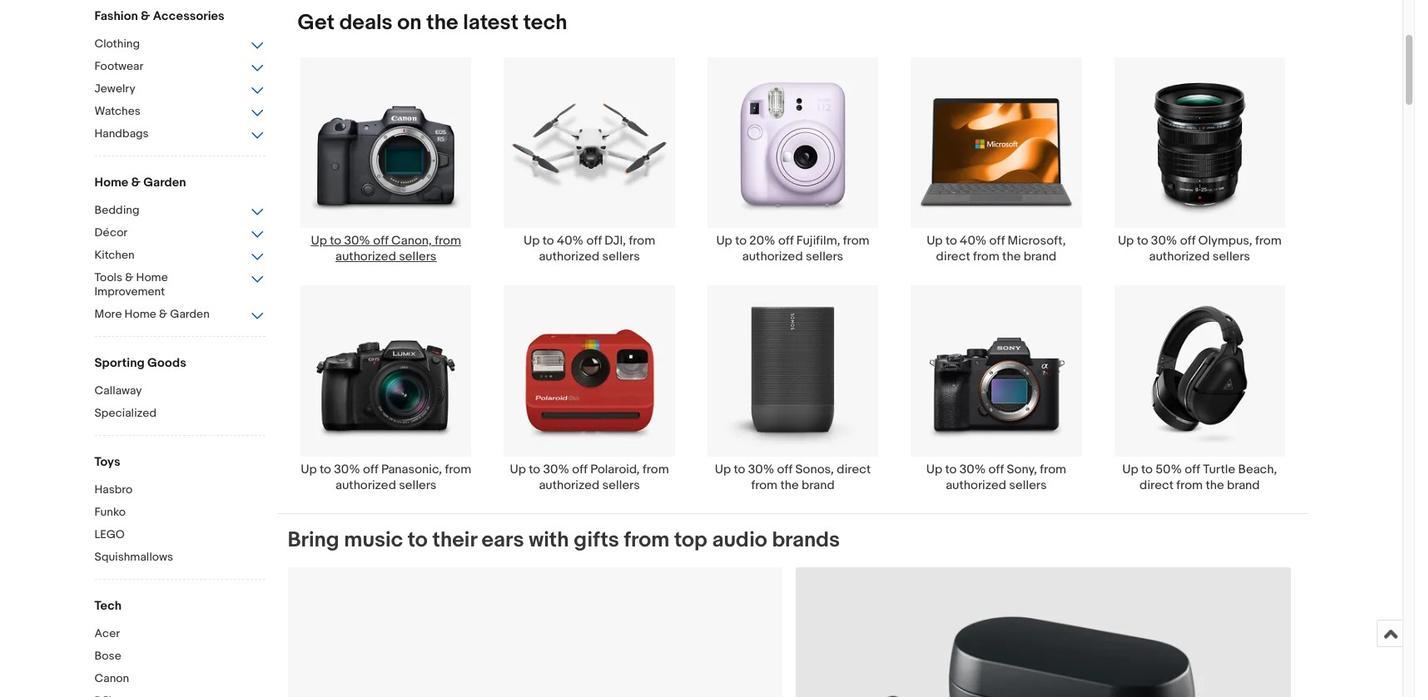 Task type: describe. For each thing, give the bounding box(es) containing it.
to for up to 30% off polaroid, from authorized sellers
[[529, 462, 540, 478]]

clothing button
[[95, 37, 265, 52]]

kitchen button
[[95, 248, 265, 264]]

up to 50% off turtle beach, direct from the brand
[[1123, 462, 1277, 493]]

with
[[529, 528, 569, 553]]

canon,
[[391, 233, 432, 249]]

30% for olympus,
[[1151, 233, 1178, 249]]

goods
[[147, 356, 186, 371]]

latest
[[463, 10, 519, 36]]

the inside up to 50% off turtle beach, direct from the brand
[[1206, 478, 1225, 493]]

gifts
[[574, 528, 619, 553]]

30% for canon,
[[344, 233, 370, 249]]

clothing
[[95, 37, 140, 51]]

up for up to 30% off olympus, from authorized sellers
[[1118, 233, 1134, 249]]

& down tools & home improvement dropdown button
[[159, 307, 167, 321]]

from inside up to 40% off dji, from authorized sellers
[[629, 233, 655, 249]]

up for up to 30% off sony, from authorized sellers
[[926, 462, 943, 478]]

to for up to 40% off microsoft, direct from the brand
[[946, 233, 957, 249]]

to for up to 30% off panasonic, from authorized sellers
[[320, 462, 331, 478]]

tech
[[524, 10, 567, 36]]

up to 40% off microsoft, direct from the brand
[[927, 233, 1066, 265]]

0 vertical spatial home
[[95, 175, 128, 191]]

up to 30% off polaroid, from authorized sellers
[[510, 462, 669, 493]]

to for up to 40% off dji, from authorized sellers
[[543, 233, 554, 249]]

handbags button
[[95, 127, 265, 142]]

more
[[95, 307, 122, 321]]

bose link
[[95, 649, 265, 665]]

on
[[397, 10, 422, 36]]

brands
[[772, 528, 840, 553]]

from left top
[[624, 528, 670, 553]]

up for up to 30% off panasonic, from authorized sellers
[[301, 462, 317, 478]]

50%
[[1156, 462, 1182, 478]]

up to 20% off fujifilm, from authorized sellers link
[[691, 57, 895, 265]]

up to 50% off turtle beach, direct from the brand link
[[1098, 285, 1302, 493]]

tech
[[95, 599, 122, 614]]

acer bose canon
[[95, 627, 129, 686]]

sony,
[[1007, 462, 1037, 478]]

bedding décor kitchen tools & home improvement more home & garden
[[95, 203, 210, 321]]

footwear button
[[95, 59, 265, 75]]

from inside up to 40% off microsoft, direct from the brand
[[973, 249, 1000, 265]]

callaway
[[95, 384, 142, 398]]

sonos,
[[795, 462, 834, 478]]

up to 30% off olympus, from authorized sellers link
[[1098, 57, 1302, 265]]

up for up to 30% off polaroid, from authorized sellers
[[510, 462, 526, 478]]

up to 30% off sony, from authorized sellers
[[926, 462, 1067, 493]]

& right tools
[[125, 271, 133, 285]]

off for fujifilm,
[[778, 233, 794, 249]]

sellers for fujifilm,
[[806, 249, 844, 265]]

40% for authorized
[[557, 233, 584, 249]]

30% for sony,
[[960, 462, 986, 478]]

beach,
[[1238, 462, 1277, 478]]

up to 30% off canon, from authorized sellers
[[311, 233, 461, 265]]

up for up to 40% off microsoft, direct from the brand
[[927, 233, 943, 249]]

to for up to 30% off sonos, direct from the brand
[[734, 462, 745, 478]]

more home & garden button
[[95, 307, 265, 323]]

brand for microsoft,
[[1024, 249, 1057, 265]]

off for sonos,
[[777, 462, 793, 478]]

music
[[344, 528, 403, 553]]

up to 30% off olympus, from authorized sellers
[[1118, 233, 1282, 265]]

to for up to 30% off canon, from authorized sellers
[[330, 233, 341, 249]]

& up bedding
[[131, 175, 141, 191]]

authorized for canon,
[[336, 249, 396, 265]]

fashion
[[95, 8, 138, 24]]

accessories
[[153, 8, 225, 24]]

bring music to their ears with gifts from top audio brands
[[288, 528, 840, 553]]

brand inside up to 50% off turtle beach, direct from the brand
[[1227, 478, 1260, 493]]

to for up to 20% off fujifilm, from authorized sellers
[[735, 233, 747, 249]]

up to 30% off panasonic, from authorized sellers link
[[284, 285, 488, 493]]

fashion & accessories
[[95, 8, 225, 24]]

from inside up to 30% off olympus, from authorized sellers
[[1256, 233, 1282, 249]]

& right fashion
[[141, 8, 150, 24]]

authorized for dji,
[[539, 249, 600, 265]]

sporting
[[95, 356, 145, 371]]

microsoft,
[[1008, 233, 1066, 249]]

panasonic,
[[381, 462, 442, 478]]

squishmallows
[[95, 550, 173, 565]]

sellers for dji,
[[602, 249, 640, 265]]

kitchen
[[95, 248, 135, 262]]

décor
[[95, 226, 128, 240]]

sellers for olympus,
[[1213, 249, 1251, 265]]

up to 20% off fujifilm, from authorized sellers
[[716, 233, 870, 265]]

from inside up to 30% off panasonic, from authorized sellers
[[445, 462, 471, 478]]

from inside up to 30% off polaroid, from authorized sellers
[[643, 462, 669, 478]]

off for microsoft,
[[990, 233, 1005, 249]]

fujifilm,
[[797, 233, 841, 249]]

squishmallows link
[[95, 550, 265, 566]]

garden inside bedding décor kitchen tools & home improvement more home & garden
[[170, 307, 210, 321]]

from inside up to 30% off canon, from authorized sellers
[[435, 233, 461, 249]]

bedding
[[95, 203, 139, 217]]

their
[[433, 528, 477, 553]]

30% for sonos,
[[748, 462, 774, 478]]

authorized for sony,
[[946, 478, 1007, 493]]

authorized for olympus,
[[1149, 249, 1210, 265]]

direct inside up to 50% off turtle beach, direct from the brand
[[1140, 478, 1174, 493]]

sellers for panasonic,
[[399, 478, 437, 493]]

bedding button
[[95, 203, 265, 219]]

off for polaroid,
[[572, 462, 588, 478]]

the inside up to 40% off microsoft, direct from the brand
[[1003, 249, 1021, 265]]

tools & home improvement button
[[95, 271, 265, 301]]

hasbro
[[95, 483, 133, 497]]



Task type: locate. For each thing, give the bounding box(es) containing it.
1 40% from the left
[[557, 233, 584, 249]]

from
[[435, 233, 461, 249], [629, 233, 655, 249], [843, 233, 870, 249], [1256, 233, 1282, 249], [973, 249, 1000, 265], [445, 462, 471, 478], [643, 462, 669, 478], [1040, 462, 1067, 478], [751, 478, 778, 493], [1177, 478, 1203, 493], [624, 528, 670, 553]]

0 vertical spatial garden
[[143, 175, 186, 191]]

sellers
[[399, 249, 437, 265], [602, 249, 640, 265], [806, 249, 844, 265], [1213, 249, 1251, 265], [399, 478, 437, 493], [602, 478, 640, 493], [1009, 478, 1047, 493]]

off for panasonic,
[[363, 462, 378, 478]]

2 horizontal spatial brand
[[1227, 478, 1260, 493]]

off inside up to 50% off turtle beach, direct from the brand
[[1185, 462, 1200, 478]]

hasbro link
[[95, 483, 265, 499]]

bose
[[95, 649, 121, 664]]

off left panasonic,
[[363, 462, 378, 478]]

clothing footwear jewelry watches handbags
[[95, 37, 149, 141]]

authorized inside up to 20% off fujifilm, from authorized sellers
[[742, 249, 803, 265]]

off inside up to 30% off olympus, from authorized sellers
[[1180, 233, 1196, 249]]

authorized for fujifilm,
[[742, 249, 803, 265]]

from left turtle
[[1177, 478, 1203, 493]]

toys
[[95, 455, 120, 470]]

direct for up to 30% off sonos, direct from the brand
[[837, 462, 871, 478]]

home & garden
[[95, 175, 186, 191]]

to
[[330, 233, 341, 249], [543, 233, 554, 249], [735, 233, 747, 249], [946, 233, 957, 249], [1137, 233, 1149, 249], [320, 462, 331, 478], [529, 462, 540, 478], [734, 462, 745, 478], [945, 462, 957, 478], [1142, 462, 1153, 478], [408, 528, 428, 553]]

30% inside up to 30% off sony, from authorized sellers
[[960, 462, 986, 478]]

up to 30% off canon, from authorized sellers link
[[284, 57, 488, 265]]

garden up bedding dropdown button
[[143, 175, 186, 191]]

sellers inside up to 20% off fujifilm, from authorized sellers
[[806, 249, 844, 265]]

brand
[[1024, 249, 1057, 265], [802, 478, 835, 493], [1227, 478, 1260, 493]]

sellers inside up to 30% off canon, from authorized sellers
[[399, 249, 437, 265]]

from inside up to 30% off sonos, direct from the brand
[[751, 478, 778, 493]]

watches
[[95, 104, 141, 118]]

to inside up to 40% off dji, from authorized sellers
[[543, 233, 554, 249]]

30%
[[344, 233, 370, 249], [1151, 233, 1178, 249], [334, 462, 360, 478], [543, 462, 569, 478], [748, 462, 774, 478], [960, 462, 986, 478]]

authorized inside up to 40% off dji, from authorized sellers
[[539, 249, 600, 265]]

from inside up to 20% off fujifilm, from authorized sellers
[[843, 233, 870, 249]]

up inside up to 40% off dji, from authorized sellers
[[524, 233, 540, 249]]

home down 'improvement'
[[125, 307, 156, 321]]

30% inside up to 30% off sonos, direct from the brand
[[748, 462, 774, 478]]

to inside up to 40% off microsoft, direct from the brand
[[946, 233, 957, 249]]

40% left microsoft,
[[960, 233, 987, 249]]

authorized inside up to 30% off polaroid, from authorized sellers
[[539, 478, 600, 493]]

2 horizontal spatial direct
[[1140, 478, 1174, 493]]

improvement
[[95, 285, 165, 299]]

up for up to 50% off turtle beach, direct from the brand
[[1123, 462, 1139, 478]]

up for up to 30% off canon, from authorized sellers
[[311, 233, 327, 249]]

brand inside up to 40% off microsoft, direct from the brand
[[1024, 249, 1057, 265]]

off inside up to 30% off panasonic, from authorized sellers
[[363, 462, 378, 478]]

off inside up to 30% off sony, from authorized sellers
[[989, 462, 1004, 478]]

up inside up to 50% off turtle beach, direct from the brand
[[1123, 462, 1139, 478]]

30% left the sonos,
[[748, 462, 774, 478]]

up inside up to 20% off fujifilm, from authorized sellers
[[716, 233, 733, 249]]

None text field
[[796, 567, 1292, 698]]

from right sony,
[[1040, 462, 1067, 478]]

dji,
[[605, 233, 626, 249]]

up to 40% off dji, from authorized sellers link
[[488, 57, 691, 265]]

up inside up to 30% off polaroid, from authorized sellers
[[510, 462, 526, 478]]

polaroid,
[[590, 462, 640, 478]]

off left olympus,
[[1180, 233, 1196, 249]]

0 horizontal spatial brand
[[802, 478, 835, 493]]

olympus,
[[1199, 233, 1253, 249]]

audio
[[712, 528, 767, 553]]

lego link
[[95, 528, 265, 544]]

up to 40% off microsoft, direct from the brand link
[[895, 57, 1098, 265]]

off for turtle
[[1185, 462, 1200, 478]]

direct inside up to 30% off sonos, direct from the brand
[[837, 462, 871, 478]]

get
[[298, 10, 335, 36]]

40% left dji,
[[557, 233, 584, 249]]

home down kitchen dropdown button
[[136, 271, 168, 285]]

from right canon,
[[435, 233, 461, 249]]

authorized for polaroid,
[[539, 478, 600, 493]]

top
[[674, 528, 707, 553]]

up inside up to 40% off microsoft, direct from the brand
[[927, 233, 943, 249]]

deals
[[339, 10, 393, 36]]

from right olympus,
[[1256, 233, 1282, 249]]

list
[[278, 57, 1308, 513]]

1 horizontal spatial direct
[[936, 249, 971, 265]]

30% inside up to 30% off olympus, from authorized sellers
[[1151, 233, 1178, 249]]

authorized inside up to 30% off olympus, from authorized sellers
[[1149, 249, 1210, 265]]

direct inside up to 40% off microsoft, direct from the brand
[[936, 249, 971, 265]]

authorized
[[336, 249, 396, 265], [539, 249, 600, 265], [742, 249, 803, 265], [1149, 249, 1210, 265], [336, 478, 396, 493], [539, 478, 600, 493], [946, 478, 1007, 493]]

up inside up to 30% off sonos, direct from the brand
[[715, 462, 731, 478]]

tools
[[95, 271, 122, 285]]

authorized inside up to 30% off canon, from authorized sellers
[[336, 249, 396, 265]]

callaway link
[[95, 384, 265, 400]]

30% left sony,
[[960, 462, 986, 478]]

sellers inside up to 30% off sony, from authorized sellers
[[1009, 478, 1047, 493]]

off inside up to 30% off canon, from authorized sellers
[[373, 233, 389, 249]]

20%
[[750, 233, 776, 249]]

home
[[95, 175, 128, 191], [136, 271, 168, 285], [125, 307, 156, 321]]

30% left olympus,
[[1151, 233, 1178, 249]]

funko link
[[95, 505, 265, 521]]

hasbro funko lego squishmallows
[[95, 483, 173, 565]]

acer link
[[95, 627, 265, 643]]

30% for polaroid,
[[543, 462, 569, 478]]

décor button
[[95, 226, 265, 241]]

to inside up to 50% off turtle beach, direct from the brand
[[1142, 462, 1153, 478]]

30% left polaroid,
[[543, 462, 569, 478]]

0 horizontal spatial 40%
[[557, 233, 584, 249]]

brand inside up to 30% off sonos, direct from the brand
[[802, 478, 835, 493]]

30% inside up to 30% off canon, from authorized sellers
[[344, 233, 370, 249]]

sellers for polaroid,
[[602, 478, 640, 493]]

authorized for panasonic,
[[336, 478, 396, 493]]

up to 40% off dji, from authorized sellers
[[524, 233, 655, 265]]

authorized inside up to 30% off sony, from authorized sellers
[[946, 478, 1007, 493]]

40% inside up to 40% off dji, from authorized sellers
[[557, 233, 584, 249]]

up for up to 20% off fujifilm, from authorized sellers
[[716, 233, 733, 249]]

to inside up to 30% off sonos, direct from the brand
[[734, 462, 745, 478]]

to inside up to 30% off sony, from authorized sellers
[[945, 462, 957, 478]]

30% inside up to 30% off polaroid, from authorized sellers
[[543, 462, 569, 478]]

watches button
[[95, 104, 265, 120]]

1 horizontal spatial brand
[[1024, 249, 1057, 265]]

up
[[311, 233, 327, 249], [524, 233, 540, 249], [716, 233, 733, 249], [927, 233, 943, 249], [1118, 233, 1134, 249], [301, 462, 317, 478], [510, 462, 526, 478], [715, 462, 731, 478], [926, 462, 943, 478], [1123, 462, 1139, 478]]

off left microsoft,
[[990, 233, 1005, 249]]

up to 30% off sonos, direct from the brand link
[[691, 285, 895, 493]]

up inside up to 30% off canon, from authorized sellers
[[311, 233, 327, 249]]

to for up to 50% off turtle beach, direct from the brand
[[1142, 462, 1153, 478]]

up inside up to 30% off olympus, from authorized sellers
[[1118, 233, 1134, 249]]

lego
[[95, 528, 125, 542]]

up to 30% off sony, from authorized sellers link
[[895, 285, 1098, 493]]

turtle
[[1203, 462, 1236, 478]]

home up bedding
[[95, 175, 128, 191]]

1 vertical spatial home
[[136, 271, 168, 285]]

&
[[141, 8, 150, 24], [131, 175, 141, 191], [125, 271, 133, 285], [159, 307, 167, 321]]

to inside up to 30% off polaroid, from authorized sellers
[[529, 462, 540, 478]]

off inside up to 40% off microsoft, direct from the brand
[[990, 233, 1005, 249]]

sellers inside up to 30% off panasonic, from authorized sellers
[[399, 478, 437, 493]]

the inside up to 30% off sonos, direct from the brand
[[781, 478, 799, 493]]

off inside up to 30% off polaroid, from authorized sellers
[[572, 462, 588, 478]]

up to 30% off panasonic, from authorized sellers
[[301, 462, 471, 493]]

from right fujifilm,
[[843, 233, 870, 249]]

off inside up to 40% off dji, from authorized sellers
[[587, 233, 602, 249]]

off
[[373, 233, 389, 249], [587, 233, 602, 249], [778, 233, 794, 249], [990, 233, 1005, 249], [1180, 233, 1196, 249], [363, 462, 378, 478], [572, 462, 588, 478], [777, 462, 793, 478], [989, 462, 1004, 478], [1185, 462, 1200, 478]]

bring
[[288, 528, 339, 553]]

to for up to 30% off sony, from authorized sellers
[[945, 462, 957, 478]]

off left the sonos,
[[777, 462, 793, 478]]

off for olympus,
[[1180, 233, 1196, 249]]

specialized
[[95, 406, 157, 420]]

canon link
[[95, 672, 265, 688]]

funko
[[95, 505, 126, 520]]

sellers for sony,
[[1009, 478, 1047, 493]]

40% inside up to 40% off microsoft, direct from the brand
[[960, 233, 987, 249]]

off inside up to 30% off sonos, direct from the brand
[[777, 462, 793, 478]]

from left the sonos,
[[751, 478, 778, 493]]

authorized inside up to 30% off panasonic, from authorized sellers
[[336, 478, 396, 493]]

from right polaroid,
[[643, 462, 669, 478]]

canon
[[95, 672, 129, 686]]

off left canon,
[[373, 233, 389, 249]]

30% left canon,
[[344, 233, 370, 249]]

30% left panasonic,
[[334, 462, 360, 478]]

off left dji,
[[587, 233, 602, 249]]

up to 30% off sonos, direct from the brand
[[715, 462, 871, 493]]

off right 20% on the right of page
[[778, 233, 794, 249]]

to for up to 30% off olympus, from authorized sellers
[[1137, 233, 1149, 249]]

up for up to 40% off dji, from authorized sellers
[[524, 233, 540, 249]]

2 40% from the left
[[960, 233, 987, 249]]

specialized link
[[95, 406, 265, 422]]

up inside up to 30% off panasonic, from authorized sellers
[[301, 462, 317, 478]]

handbags
[[95, 127, 149, 141]]

1 horizontal spatial 40%
[[960, 233, 987, 249]]

from inside up to 30% off sony, from authorized sellers
[[1040, 462, 1067, 478]]

0 horizontal spatial direct
[[837, 462, 871, 478]]

brand for sonos,
[[802, 478, 835, 493]]

garden
[[143, 175, 186, 191], [170, 307, 210, 321]]

sellers inside up to 30% off polaroid, from authorized sellers
[[602, 478, 640, 493]]

ears
[[482, 528, 524, 553]]

from inside up to 50% off turtle beach, direct from the brand
[[1177, 478, 1203, 493]]

30% for panasonic,
[[334, 462, 360, 478]]

30% inside up to 30% off panasonic, from authorized sellers
[[334, 462, 360, 478]]

from right panasonic,
[[445, 462, 471, 478]]

acer
[[95, 627, 120, 641]]

to inside up to 30% off olympus, from authorized sellers
[[1137, 233, 1149, 249]]

jewelry button
[[95, 82, 265, 97]]

sellers inside up to 30% off olympus, from authorized sellers
[[1213, 249, 1251, 265]]

2 vertical spatial home
[[125, 307, 156, 321]]

get deals on the latest tech
[[298, 10, 567, 36]]

off left sony,
[[989, 462, 1004, 478]]

to inside up to 20% off fujifilm, from authorized sellers
[[735, 233, 747, 249]]

callaway specialized
[[95, 384, 157, 420]]

to inside up to 30% off canon, from authorized sellers
[[330, 233, 341, 249]]

sellers for canon,
[[399, 249, 437, 265]]

off right '50%'
[[1185, 462, 1200, 478]]

to inside up to 30% off panasonic, from authorized sellers
[[320, 462, 331, 478]]

up for up to 30% off sonos, direct from the brand
[[715, 462, 731, 478]]

off for sony,
[[989, 462, 1004, 478]]

garden down tools & home improvement dropdown button
[[170, 307, 210, 321]]

1 vertical spatial garden
[[170, 307, 210, 321]]

up inside up to 30% off sony, from authorized sellers
[[926, 462, 943, 478]]

None text field
[[288, 567, 783, 698]]

off for canon,
[[373, 233, 389, 249]]

direct for up to 40% off microsoft, direct from the brand
[[936, 249, 971, 265]]

sporting goods
[[95, 356, 186, 371]]

jewelry
[[95, 82, 135, 96]]

off inside up to 20% off fujifilm, from authorized sellers
[[778, 233, 794, 249]]

40% for from
[[960, 233, 987, 249]]

up to 30% off polaroid, from authorized sellers link
[[488, 285, 691, 493]]

from right dji,
[[629, 233, 655, 249]]

footwear
[[95, 59, 144, 73]]

off for dji,
[[587, 233, 602, 249]]

off left polaroid,
[[572, 462, 588, 478]]

from left microsoft,
[[973, 249, 1000, 265]]

sellers inside up to 40% off dji, from authorized sellers
[[602, 249, 640, 265]]

40%
[[557, 233, 584, 249], [960, 233, 987, 249]]

list containing up to 30% off canon, from authorized sellers
[[278, 57, 1308, 513]]



Task type: vqa. For each thing, say whether or not it's contained in the screenshot.
direct to the right
yes



